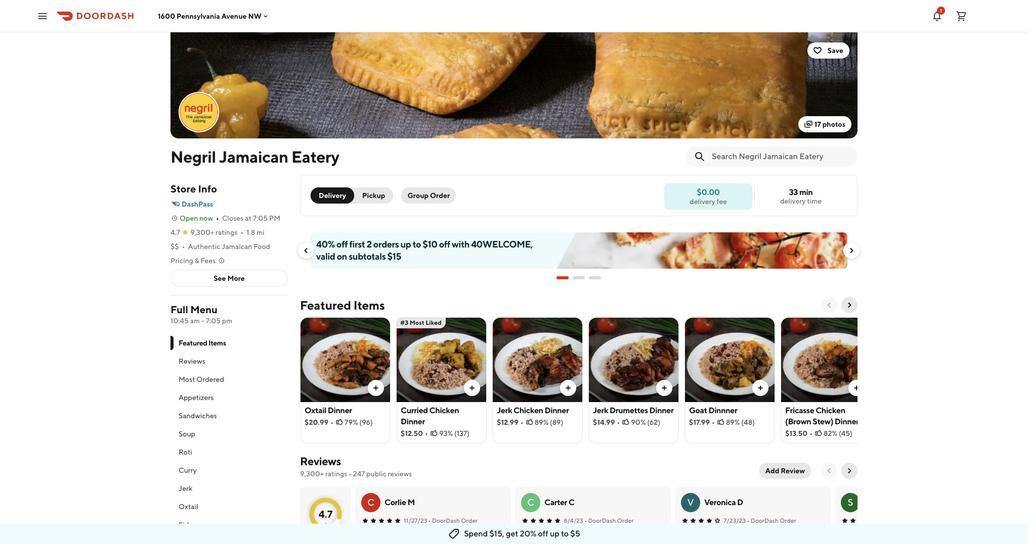 Task type: locate. For each thing, give the bounding box(es) containing it.
• right $$
[[182, 243, 185, 251]]

previous button of carousel image
[[825, 302, 833, 310]]

dinner for jerk chicken dinner
[[545, 406, 569, 416]]

1 horizontal spatial chicken
[[514, 406, 543, 416]]

2 horizontal spatial chicken
[[816, 406, 845, 416]]

doordash for carter c
[[588, 518, 616, 525]]

1 vertical spatial to
[[561, 530, 569, 539]]

time
[[807, 197, 822, 205]]

20%
[[520, 530, 536, 539]]

1.8
[[247, 229, 255, 237]]

off up on
[[336, 239, 348, 250]]

93%
[[439, 430, 453, 438]]

up
[[400, 239, 411, 250], [550, 530, 560, 539]]

featured items down on
[[300, 299, 385, 313]]

2 • doordash order from the left
[[584, 518, 634, 525]]

•
[[216, 215, 219, 223], [241, 229, 244, 237], [182, 243, 185, 251], [330, 419, 333, 427], [521, 419, 524, 427], [617, 419, 620, 427], [712, 419, 715, 427], [425, 430, 428, 438], [810, 430, 813, 438], [349, 471, 352, 479], [428, 518, 431, 525], [584, 518, 587, 525], [747, 518, 750, 525]]

0 horizontal spatial oxtail
[[179, 503, 198, 512]]

orders
[[373, 239, 399, 250]]

1 horizontal spatial ratings
[[325, 471, 347, 479]]

0 horizontal spatial to
[[413, 239, 421, 250]]

• doordash order right "8/4/23"
[[584, 518, 634, 525]]

doordash
[[432, 518, 460, 525], [588, 518, 616, 525], [751, 518, 779, 525]]

1 horizontal spatial featured items
[[300, 299, 385, 313]]

delivery down $0.00
[[690, 198, 715, 206]]

• doordash order for veronica d
[[747, 518, 796, 525]]

c
[[367, 498, 374, 508], [527, 498, 534, 508], [569, 498, 575, 508]]

1 add item to cart image from the left
[[372, 385, 380, 393]]

0 items, open order cart image
[[955, 10, 967, 22]]

0 horizontal spatial c
[[367, 498, 374, 508]]

menu
[[190, 304, 218, 316]]

chicken
[[429, 406, 459, 416], [514, 406, 543, 416], [816, 406, 845, 416]]

featured items down -
[[179, 339, 226, 348]]

doordash right 11/27/23 at the bottom left of the page
[[432, 518, 460, 525]]

save button
[[807, 43, 850, 59]]

most up appetizers
[[179, 376, 195, 384]]

open menu image
[[36, 10, 49, 22]]

7:05
[[253, 215, 268, 223], [206, 317, 221, 325]]

3 doordash from the left
[[751, 518, 779, 525]]

reviews
[[179, 358, 205, 366], [300, 455, 341, 469]]

dinner up (62)
[[649, 406, 674, 416]]

curry
[[179, 467, 197, 475]]

• right "7/23/23"
[[747, 518, 750, 525]]

1 horizontal spatial up
[[550, 530, 560, 539]]

0 horizontal spatial 89%
[[535, 419, 549, 427]]

featured down am
[[179, 339, 207, 348]]

1 horizontal spatial jerk
[[497, 406, 512, 416]]

9,300+ down reviews link
[[300, 471, 324, 479]]

1 horizontal spatial 9,300+
[[300, 471, 324, 479]]

pricing
[[171, 257, 193, 265]]

reviews for reviews 9,300+ ratings • 247 public reviews
[[300, 455, 341, 469]]

11/27/23
[[404, 518, 427, 525]]

c left carter
[[527, 498, 534, 508]]

featured items
[[300, 299, 385, 313], [179, 339, 226, 348]]

1 vertical spatial jamaican
[[222, 243, 252, 251]]

• right $12.50
[[425, 430, 428, 438]]

• doordash order up spend
[[428, 518, 478, 525]]

reviews
[[388, 471, 412, 479]]

1 vertical spatial items
[[208, 339, 226, 348]]

v
[[687, 498, 694, 508]]

add item to cart image
[[468, 385, 476, 393], [564, 385, 572, 393], [756, 385, 765, 393], [853, 385, 861, 393]]

1 vertical spatial 9,300+
[[300, 471, 324, 479]]

(brown
[[785, 417, 811, 427]]

goat dinnner
[[689, 406, 737, 416]]

oxtail for oxtail
[[179, 503, 198, 512]]

next button of carousel image
[[845, 302, 854, 310]]

89% down jerk chicken dinner
[[535, 419, 549, 427]]

see more
[[214, 275, 245, 283]]

79%
[[345, 419, 358, 427]]

2 horizontal spatial off
[[538, 530, 548, 539]]

3 • doordash order from the left
[[747, 518, 796, 525]]

first
[[349, 239, 365, 250]]

c left corlie
[[367, 498, 374, 508]]

1 doordash from the left
[[432, 518, 460, 525]]

oxtail dinner image
[[301, 318, 390, 403]]

0 horizontal spatial most
[[179, 376, 195, 384]]

reviews down $20.99
[[300, 455, 341, 469]]

2 horizontal spatial doordash
[[751, 518, 779, 525]]

• left 247 on the bottom left of page
[[349, 471, 352, 479]]

sides button
[[171, 517, 288, 535]]

add item to cart image up (96)
[[372, 385, 380, 393]]

(45)
[[839, 430, 852, 438]]

40%
[[316, 239, 335, 250]]

avenue
[[221, 12, 247, 20]]

with
[[452, 239, 470, 250]]

0 vertical spatial featured
[[300, 299, 351, 313]]

• left 1.8
[[241, 229, 244, 237]]

nw
[[248, 12, 261, 20]]

89%
[[535, 419, 549, 427], [726, 419, 740, 427]]

to left $10
[[413, 239, 421, 250]]

0 vertical spatial 9,300+
[[190, 229, 214, 237]]

jerk drumettes dinner image
[[589, 318, 678, 403]]

dinner down curried
[[401, 417, 425, 427]]

up left $5
[[550, 530, 560, 539]]

oxtail up sides
[[179, 503, 198, 512]]

$15,
[[489, 530, 504, 539]]

(89)
[[550, 419, 563, 427]]

fricasse chicken (brown stew)  dinner image
[[781, 318, 871, 403]]

1 horizontal spatial most
[[410, 319, 424, 327]]

1 vertical spatial oxtail
[[179, 503, 198, 512]]

group order button
[[401, 188, 456, 204]]

2 add item to cart image from the left
[[660, 385, 668, 393]]

at
[[245, 215, 251, 223]]

$0.00 delivery fee
[[690, 187, 727, 206]]

247
[[353, 471, 365, 479]]

&
[[195, 257, 199, 265]]

reviews button
[[171, 353, 288, 371]]

pm
[[269, 215, 280, 223]]

ratings up $$ • authentic jamaican food
[[216, 229, 238, 237]]

chicken inside fricasse chicken (brown stew)  dinner
[[816, 406, 845, 416]]

$$ • authentic jamaican food
[[171, 243, 270, 251]]

dinner inside curried chicken dinner
[[401, 417, 425, 427]]

$13.50
[[785, 430, 808, 438]]

0 horizontal spatial off
[[336, 239, 348, 250]]

0 horizontal spatial doordash
[[432, 518, 460, 525]]

1 horizontal spatial featured
[[300, 299, 351, 313]]

0 vertical spatial most
[[410, 319, 424, 327]]

c right carter
[[569, 498, 575, 508]]

1 horizontal spatial c
[[527, 498, 534, 508]]

reviews up "most ordered" at the bottom left of page
[[179, 358, 205, 366]]

89% for chicken
[[535, 419, 549, 427]]

previous button of carousel image
[[302, 247, 310, 255]]

1 horizontal spatial 4.7
[[319, 509, 333, 520]]

0 horizontal spatial up
[[400, 239, 411, 250]]

• right 11/27/23 at the bottom left of the page
[[428, 518, 431, 525]]

1 horizontal spatial oxtail
[[305, 406, 326, 416]]

1 horizontal spatial reviews
[[300, 455, 341, 469]]

dinner up (45)
[[835, 417, 859, 427]]

2 chicken from the left
[[514, 406, 543, 416]]

0 vertical spatial reviews
[[179, 358, 205, 366]]

dinner for jerk drumettes dinner
[[649, 406, 674, 416]]

1 horizontal spatial 89%
[[726, 419, 740, 427]]

79% (96)
[[345, 419, 373, 427]]

delivery left time
[[780, 197, 806, 205]]

oxtail dinner
[[305, 406, 352, 416]]

featured inside heading
[[300, 299, 351, 313]]

• doordash order right "7/23/23"
[[747, 518, 796, 525]]

appetizers
[[179, 394, 214, 402]]

90%
[[631, 419, 646, 427]]

• right $12.99
[[521, 419, 524, 427]]

full
[[171, 304, 188, 316]]

to for $10
[[413, 239, 421, 250]]

1 horizontal spatial to
[[561, 530, 569, 539]]

0 horizontal spatial reviews
[[179, 358, 205, 366]]

1 vertical spatial 7:05
[[206, 317, 221, 325]]

doordash for veronica d
[[751, 518, 779, 525]]

appetizers button
[[171, 389, 288, 407]]

most ordered
[[179, 376, 224, 384]]

order
[[430, 192, 450, 200], [461, 518, 478, 525], [617, 518, 634, 525], [780, 518, 796, 525]]

Item Search search field
[[712, 151, 850, 162]]

order inside button
[[430, 192, 450, 200]]

dashpass
[[182, 200, 213, 208]]

1 horizontal spatial doordash
[[588, 518, 616, 525]]

jerk up $14.99
[[593, 406, 608, 416]]

1 vertical spatial 4.7
[[319, 509, 333, 520]]

to left $5
[[561, 530, 569, 539]]

most inside "button"
[[179, 376, 195, 384]]

$5
[[570, 530, 580, 539]]

0 vertical spatial to
[[413, 239, 421, 250]]

order for carter c
[[617, 518, 634, 525]]

select promotional banner element
[[557, 269, 601, 287]]

3 chicken from the left
[[816, 406, 845, 416]]

curried
[[401, 406, 428, 416]]

0 horizontal spatial ratings
[[216, 229, 238, 237]]

reviews inside button
[[179, 358, 205, 366]]

up for orders
[[400, 239, 411, 250]]

photos
[[823, 120, 845, 129]]

up up $15
[[400, 239, 411, 250]]

0 horizontal spatial add item to cart image
[[372, 385, 380, 393]]

chicken up 89% (89)
[[514, 406, 543, 416]]

1 horizontal spatial delivery
[[780, 197, 806, 205]]

0 horizontal spatial • doordash order
[[428, 518, 478, 525]]

subtotals
[[349, 251, 386, 262]]

negril jamaican eatery image
[[171, 32, 858, 139], [180, 93, 218, 132]]

0 horizontal spatial delivery
[[690, 198, 715, 206]]

0 vertical spatial 4.7
[[171, 229, 180, 237]]

next button of carousel image
[[847, 247, 856, 255]]

chicken inside curried chicken dinner
[[429, 406, 459, 416]]

1 delivery from the left
[[780, 197, 806, 205]]

0 horizontal spatial chicken
[[429, 406, 459, 416]]

jerk up $12.99
[[497, 406, 512, 416]]

dinner up (89)
[[545, 406, 569, 416]]

9,300+ up authentic
[[190, 229, 214, 237]]

items up "reviews" button
[[208, 339, 226, 348]]

2 doordash from the left
[[588, 518, 616, 525]]

oxtail up $20.99
[[305, 406, 326, 416]]

0 vertical spatial featured items
[[300, 299, 385, 313]]

2 horizontal spatial jerk
[[593, 406, 608, 416]]

1 vertical spatial reviews
[[300, 455, 341, 469]]

89% (48)
[[726, 419, 755, 427]]

89% (89)
[[535, 419, 563, 427]]

3 add item to cart image from the left
[[756, 385, 765, 393]]

doordash for corlie m
[[432, 518, 460, 525]]

1 horizontal spatial items
[[354, 299, 385, 313]]

1 • doordash order from the left
[[428, 518, 478, 525]]

info
[[198, 183, 217, 195]]

1 89% from the left
[[535, 419, 549, 427]]

0 vertical spatial oxtail
[[305, 406, 326, 416]]

doordash right "8/4/23"
[[588, 518, 616, 525]]

Pickup radio
[[348, 188, 393, 204]]

0 horizontal spatial featured
[[179, 339, 207, 348]]

0 horizontal spatial jerk
[[179, 485, 192, 493]]

see more button
[[171, 271, 287, 287]]

add item to cart image up (62)
[[660, 385, 668, 393]]

Delivery radio
[[311, 188, 354, 204]]

• down goat dinnner
[[712, 419, 715, 427]]

food
[[254, 243, 270, 251]]

most right #3
[[410, 319, 424, 327]]

1 chicken from the left
[[429, 406, 459, 416]]

1 horizontal spatial add item to cart image
[[660, 385, 668, 393]]

2 horizontal spatial • doordash order
[[747, 518, 796, 525]]

delivery inside $0.00 delivery fee
[[690, 198, 715, 206]]

0 vertical spatial up
[[400, 239, 411, 250]]

0 vertical spatial ratings
[[216, 229, 238, 237]]

chicken up 93%
[[429, 406, 459, 416]]

corlie
[[385, 498, 406, 508]]

oxtail for oxtail dinner
[[305, 406, 326, 416]]

pricing & fees
[[171, 257, 216, 265]]

doordash right "7/23/23"
[[751, 518, 779, 525]]

stew)
[[813, 417, 833, 427]]

add item to cart image for jerk
[[564, 385, 572, 393]]

jerk for jerk chicken dinner
[[497, 406, 512, 416]]

featured down the valid
[[300, 299, 351, 313]]

0 horizontal spatial 7:05
[[206, 317, 221, 325]]

dinner inside fricasse chicken (brown stew)  dinner
[[835, 417, 859, 427]]

• doordash order for corlie m
[[428, 518, 478, 525]]

89% left the "(48)"
[[726, 419, 740, 427]]

items down subtotals
[[354, 299, 385, 313]]

roti
[[179, 449, 192, 457]]

1 vertical spatial up
[[550, 530, 560, 539]]

9,300+ inside reviews 9,300+ ratings • 247 public reviews
[[300, 471, 324, 479]]

chicken up stew)
[[816, 406, 845, 416]]

1 vertical spatial featured items
[[179, 339, 226, 348]]

$14.99
[[593, 419, 615, 427]]

0 vertical spatial items
[[354, 299, 385, 313]]

ratings inside reviews 9,300+ ratings • 247 public reviews
[[325, 471, 347, 479]]

group
[[408, 192, 429, 200]]

off right $10
[[439, 239, 450, 250]]

• inside reviews 9,300+ ratings • 247 public reviews
[[349, 471, 352, 479]]

add review button
[[759, 463, 811, 480]]

$20.99
[[305, 419, 328, 427]]

reviews inside reviews 9,300+ ratings • 247 public reviews
[[300, 455, 341, 469]]

1 vertical spatial ratings
[[325, 471, 347, 479]]

1 horizontal spatial off
[[439, 239, 450, 250]]

1600
[[158, 12, 175, 20]]

add item to cart image
[[372, 385, 380, 393], [660, 385, 668, 393]]

up inside 40% off first 2 orders up to $10 off with 40welcome, valid on subtotals $15
[[400, 239, 411, 250]]

1 horizontal spatial • doordash order
[[584, 518, 634, 525]]

to inside 40% off first 2 orders up to $10 off with 40welcome, valid on subtotals $15
[[413, 239, 421, 250]]

jerk down curry
[[179, 485, 192, 493]]

jamaican
[[219, 147, 288, 166], [222, 243, 252, 251]]

oxtail inside button
[[179, 503, 198, 512]]

7:05 right -
[[206, 317, 221, 325]]

7:05 right at
[[253, 215, 268, 223]]

2 delivery from the left
[[690, 198, 715, 206]]

dinner up 79%
[[328, 406, 352, 416]]

off right 20%
[[538, 530, 548, 539]]

ratings down reviews link
[[325, 471, 347, 479]]

(62)
[[647, 419, 660, 427]]

reviews link
[[300, 455, 341, 469]]

pricing & fees button
[[171, 256, 226, 266]]

2 add item to cart image from the left
[[564, 385, 572, 393]]

2
[[367, 239, 372, 250]]

1 vertical spatial most
[[179, 376, 195, 384]]

4 add item to cart image from the left
[[853, 385, 861, 393]]

0 horizontal spatial 4.7
[[171, 229, 180, 237]]

0 vertical spatial 7:05
[[253, 215, 268, 223]]

2 89% from the left
[[726, 419, 740, 427]]

veronica d
[[704, 498, 743, 508]]



Task type: vqa. For each thing, say whether or not it's contained in the screenshot.
off
yes



Task type: describe. For each thing, give the bounding box(es) containing it.
1 horizontal spatial 7:05
[[253, 215, 268, 223]]

reviews 9,300+ ratings • 247 public reviews
[[300, 455, 412, 479]]

c for corlie m
[[367, 498, 374, 508]]

• closes at 7:05 pm
[[216, 215, 280, 223]]

89% for dinnner
[[726, 419, 740, 427]]

$0.00
[[697, 187, 720, 197]]

40% off first 2 orders up to $10 off with 40welcome, valid on subtotals $15
[[316, 239, 533, 262]]

see
[[214, 275, 226, 283]]

17 photos
[[814, 120, 845, 129]]

items inside heading
[[354, 299, 385, 313]]

veronica
[[704, 498, 736, 508]]

open
[[180, 215, 198, 223]]

negril
[[171, 147, 216, 166]]

add item to cart image for jerk drumettes dinner
[[660, 385, 668, 393]]

carter c
[[544, 498, 575, 508]]

#3
[[400, 319, 408, 327]]

add item to cart image for oxtail dinner
[[372, 385, 380, 393]]

goat dinnner image
[[685, 318, 775, 403]]

add review
[[765, 468, 805, 476]]

store
[[171, 183, 196, 195]]

get
[[506, 530, 518, 539]]

7:05 inside full menu 10:45 am - 7:05 pm
[[206, 317, 221, 325]]

reviews for reviews
[[179, 358, 205, 366]]

jerk inside button
[[179, 485, 192, 493]]

17 photos button
[[798, 116, 852, 133]]

chicken for curried
[[429, 406, 459, 416]]

next image
[[845, 468, 854, 476]]

dinner for curried chicken dinner
[[401, 417, 425, 427]]

(96)
[[360, 419, 373, 427]]

82%
[[824, 430, 837, 438]]

curry button
[[171, 462, 288, 480]]

review
[[781, 468, 805, 476]]

delivery inside 33 min delivery time
[[780, 197, 806, 205]]

chicken for fricasse
[[816, 406, 845, 416]]

sides
[[179, 522, 196, 530]]

oxtail button
[[171, 498, 288, 517]]

sandwiches
[[179, 412, 217, 420]]

• doordash order for carter c
[[584, 518, 634, 525]]

d
[[737, 498, 743, 508]]

up for off
[[550, 530, 560, 539]]

on
[[337, 251, 347, 262]]

• right $14.99
[[617, 419, 620, 427]]

delivery
[[319, 192, 346, 200]]

• down oxtail dinner
[[330, 419, 333, 427]]

fricasse chicken (brown stew)  dinner
[[785, 406, 859, 427]]

1
[[940, 7, 942, 13]]

dinnner
[[709, 406, 737, 416]]

c for carter c
[[527, 498, 534, 508]]

• right "8/4/23"
[[584, 518, 587, 525]]

fee
[[717, 198, 727, 206]]

valid
[[316, 251, 335, 262]]

jerk for jerk drumettes dinner
[[593, 406, 608, 416]]

to for $5
[[561, 530, 569, 539]]

33 min delivery time
[[780, 188, 822, 205]]

carter
[[544, 498, 567, 508]]

authentic
[[188, 243, 220, 251]]

jerk button
[[171, 480, 288, 498]]

(137)
[[454, 430, 469, 438]]

soup button
[[171, 426, 288, 444]]

notification bell image
[[931, 10, 943, 22]]

1 vertical spatial featured
[[179, 339, 207, 348]]

add item to cart image for fricasse
[[853, 385, 861, 393]]

17
[[814, 120, 821, 129]]

s
[[848, 498, 853, 508]]

33
[[789, 188, 798, 197]]

eatery
[[291, 147, 339, 166]]

$12.99
[[497, 419, 519, 427]]

min
[[799, 188, 813, 197]]

2 horizontal spatial c
[[569, 498, 575, 508]]

93% (137)
[[439, 430, 469, 438]]

public
[[366, 471, 386, 479]]

curried chicken dinner image
[[397, 318, 486, 403]]

10:45
[[171, 317, 189, 325]]

sandwiches button
[[171, 407, 288, 426]]

0 horizontal spatial items
[[208, 339, 226, 348]]

0 horizontal spatial 9,300+
[[190, 229, 214, 237]]

ordered
[[196, 376, 224, 384]]

add item to cart image for goat
[[756, 385, 765, 393]]

m
[[408, 498, 415, 508]]

most ordered button
[[171, 371, 288, 389]]

1600 pennsylvania avenue nw
[[158, 12, 261, 20]]

full menu 10:45 am - 7:05 pm
[[171, 304, 232, 325]]

• right $13.50
[[810, 430, 813, 438]]

-
[[201, 317, 204, 325]]

open now
[[180, 215, 213, 223]]

0 horizontal spatial featured items
[[179, 339, 226, 348]]

90% (62)
[[631, 419, 660, 427]]

soup
[[179, 431, 195, 439]]

40welcome,
[[471, 239, 533, 250]]

#3 most liked
[[400, 319, 442, 327]]

1.8 mi
[[247, 229, 264, 237]]

$$
[[171, 243, 179, 251]]

featured items heading
[[300, 298, 385, 314]]

add
[[765, 468, 779, 476]]

1600 pennsylvania avenue nw button
[[158, 12, 270, 20]]

curried chicken dinner
[[401, 406, 459, 427]]

mi
[[257, 229, 264, 237]]

1 add item to cart image from the left
[[468, 385, 476, 393]]

82% (45)
[[824, 430, 852, 438]]

• right now
[[216, 215, 219, 223]]

order for corlie m
[[461, 518, 478, 525]]

liked
[[426, 319, 442, 327]]

order for veronica d
[[780, 518, 796, 525]]

order methods option group
[[311, 188, 393, 204]]

previous image
[[825, 468, 833, 476]]

store info
[[171, 183, 217, 195]]

(48)
[[741, 419, 755, 427]]

jerk chicken dinner
[[497, 406, 569, 416]]

chicken for jerk
[[514, 406, 543, 416]]

more
[[227, 275, 245, 283]]

goat
[[689, 406, 707, 416]]

0 vertical spatial jamaican
[[219, 147, 288, 166]]

jerk chicken dinner image
[[493, 318, 582, 403]]



